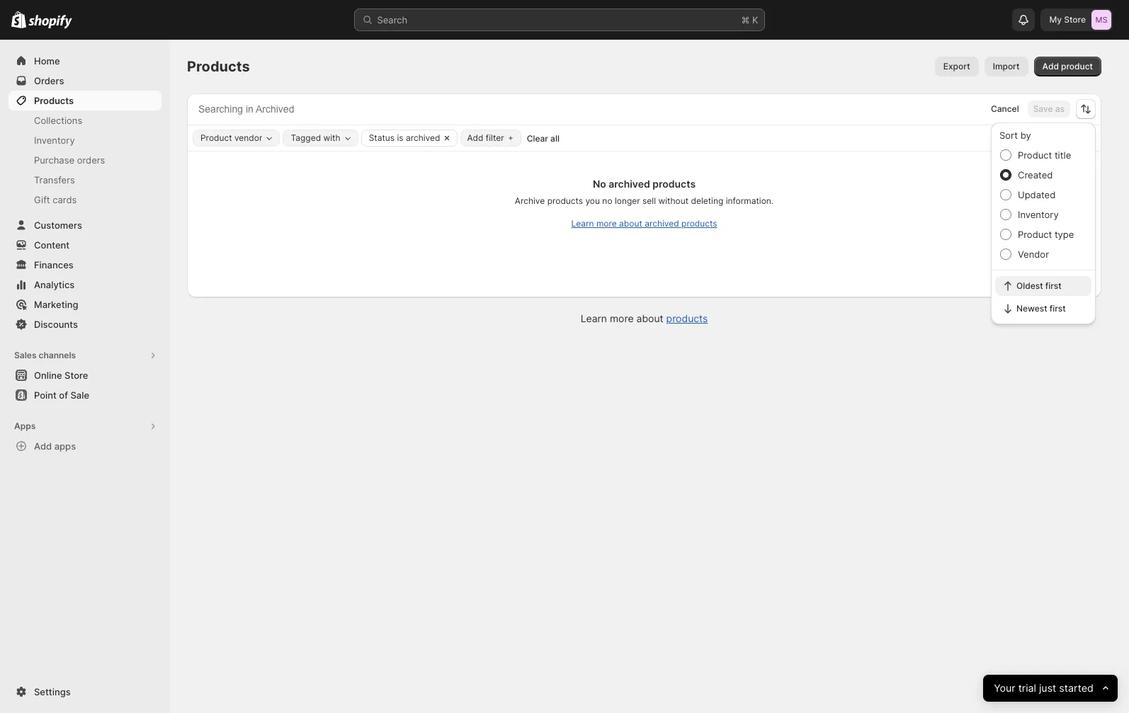 Task type: describe. For each thing, give the bounding box(es) containing it.
home
[[34, 55, 60, 67]]

search
[[377, 14, 408, 26]]

gift
[[34, 194, 50, 205]]

with
[[323, 133, 341, 143]]

my
[[1050, 14, 1062, 25]]

analytics link
[[9, 275, 162, 295]]

marketing link
[[9, 295, 162, 315]]

discounts link
[[9, 315, 162, 334]]

collections
[[34, 115, 82, 126]]

newest first button
[[996, 299, 1092, 319]]

learn for learn more about products
[[581, 312, 607, 325]]

your trial just started
[[994, 682, 1094, 695]]

clear
[[527, 133, 548, 144]]

import button
[[985, 57, 1029, 77]]

learn for learn more about archived products
[[571, 218, 594, 229]]

purchase orders
[[34, 154, 105, 166]]

2 vertical spatial archived
[[645, 218, 679, 229]]

settings
[[34, 687, 71, 698]]

learn more about products
[[581, 312, 708, 325]]

online store link
[[9, 366, 162, 385]]

of
[[59, 390, 68, 401]]

home link
[[9, 51, 162, 71]]

import
[[993, 61, 1020, 72]]

1 vertical spatial archived
[[609, 178, 650, 190]]

online store
[[34, 370, 88, 381]]

product for product vendor
[[201, 133, 232, 143]]

tagged
[[291, 133, 321, 143]]

finances
[[34, 259, 74, 271]]

started
[[1059, 682, 1094, 695]]

status
[[369, 133, 395, 143]]

discounts
[[34, 319, 78, 330]]

content
[[34, 240, 70, 251]]

marketing
[[34, 299, 78, 310]]

status is archived
[[369, 133, 440, 143]]

add for add filter
[[467, 133, 484, 143]]

about for products
[[637, 312, 664, 325]]

point
[[34, 390, 57, 401]]

no archived products
[[593, 178, 696, 190]]

customers
[[34, 220, 82, 231]]

customers link
[[9, 215, 162, 235]]

sort
[[1000, 130, 1018, 141]]

vendor
[[234, 133, 262, 143]]

online
[[34, 370, 62, 381]]

settings link
[[9, 682, 162, 702]]

about for archived
[[619, 218, 643, 229]]

add apps
[[34, 441, 76, 452]]

point of sale
[[34, 390, 89, 401]]

archive products you no longer sell without deleting information.
[[515, 196, 774, 206]]

product vendor
[[201, 133, 262, 143]]

0 vertical spatial products
[[187, 58, 250, 75]]

0 horizontal spatial products
[[34, 95, 74, 106]]

product title
[[1018, 150, 1072, 161]]

products link
[[9, 91, 162, 111]]

just
[[1039, 682, 1057, 695]]

clear all
[[527, 133, 560, 144]]

your trial just started button
[[983, 675, 1118, 702]]

content link
[[9, 235, 162, 255]]

gift cards
[[34, 194, 77, 205]]

cancel button
[[986, 101, 1025, 118]]

orders
[[34, 75, 64, 86]]

sales channels button
[[9, 346, 162, 366]]

product vendor button
[[193, 130, 279, 146]]

without
[[659, 196, 689, 206]]

your
[[994, 682, 1016, 695]]

archive
[[515, 196, 545, 206]]

⌘
[[742, 14, 750, 26]]

transfers
[[34, 174, 75, 186]]

clear all button
[[521, 130, 565, 147]]

point of sale link
[[9, 385, 162, 405]]

learn more about archived products
[[571, 218, 717, 229]]

title
[[1055, 150, 1072, 161]]

⌘ k
[[742, 14, 759, 26]]

products link
[[666, 312, 708, 325]]

created
[[1018, 169, 1053, 181]]

channels
[[39, 350, 76, 361]]

orders link
[[9, 71, 162, 91]]



Task type: locate. For each thing, give the bounding box(es) containing it.
transfers link
[[9, 170, 162, 190]]

0 vertical spatial first
[[1046, 281, 1062, 291]]

sort by
[[1000, 130, 1032, 141]]

no
[[593, 178, 606, 190]]

0 vertical spatial add
[[1043, 61, 1059, 72]]

1 vertical spatial more
[[610, 312, 634, 325]]

add inside dropdown button
[[467, 133, 484, 143]]

archived
[[406, 133, 440, 143], [609, 178, 650, 190], [645, 218, 679, 229]]

newest
[[1017, 303, 1048, 314]]

2 horizontal spatial add
[[1043, 61, 1059, 72]]

add filter button
[[461, 130, 521, 147]]

add inside button
[[34, 441, 52, 452]]

first right newest
[[1050, 303, 1066, 314]]

export button
[[935, 57, 979, 77]]

information.
[[726, 196, 774, 206]]

0 vertical spatial about
[[619, 218, 643, 229]]

oldest first
[[1017, 281, 1062, 291]]

purchase orders link
[[9, 150, 162, 170]]

more
[[597, 218, 617, 229], [610, 312, 634, 325]]

store
[[1064, 14, 1086, 25], [65, 370, 88, 381]]

1 horizontal spatial inventory
[[1018, 209, 1059, 220]]

1 vertical spatial product
[[1018, 150, 1052, 161]]

0 vertical spatial learn
[[571, 218, 594, 229]]

sale
[[70, 390, 89, 401]]

1 horizontal spatial store
[[1064, 14, 1086, 25]]

apps button
[[9, 417, 162, 436]]

product type
[[1018, 229, 1074, 240]]

gift cards link
[[9, 190, 162, 210]]

point of sale button
[[0, 385, 170, 405]]

more down "no"
[[597, 218, 617, 229]]

0 horizontal spatial inventory
[[34, 135, 75, 146]]

filter
[[486, 133, 504, 143]]

1 vertical spatial learn
[[581, 312, 607, 325]]

0 vertical spatial product
[[201, 133, 232, 143]]

more left products link
[[610, 312, 634, 325]]

store inside online store link
[[65, 370, 88, 381]]

first right oldest
[[1046, 281, 1062, 291]]

sell
[[643, 196, 656, 206]]

inventory link
[[9, 130, 162, 150]]

is
[[397, 133, 404, 143]]

archived inside dropdown button
[[406, 133, 440, 143]]

apps
[[14, 421, 36, 432]]

add left apps
[[34, 441, 52, 452]]

sales channels
[[14, 350, 76, 361]]

product
[[1062, 61, 1093, 72]]

store up sale
[[65, 370, 88, 381]]

my store
[[1050, 14, 1086, 25]]

all
[[551, 133, 560, 144]]

add for add product
[[1043, 61, 1059, 72]]

0 vertical spatial inventory
[[34, 135, 75, 146]]

product inside dropdown button
[[201, 133, 232, 143]]

cards
[[53, 194, 77, 205]]

store right my
[[1064, 14, 1086, 25]]

oldest first button
[[996, 276, 1092, 296]]

inventory inside 'link'
[[34, 135, 75, 146]]

add left filter
[[467, 133, 484, 143]]

0 horizontal spatial add
[[34, 441, 52, 452]]

k
[[753, 14, 759, 26]]

0 vertical spatial store
[[1064, 14, 1086, 25]]

orders
[[77, 154, 105, 166]]

by
[[1021, 130, 1032, 141]]

purchase
[[34, 154, 74, 166]]

about left products link
[[637, 312, 664, 325]]

inventory up purchase
[[34, 135, 75, 146]]

1 vertical spatial store
[[65, 370, 88, 381]]

1 vertical spatial first
[[1050, 303, 1066, 314]]

export
[[944, 61, 971, 72]]

oldest
[[1017, 281, 1044, 291]]

apps
[[54, 441, 76, 452]]

no
[[603, 196, 613, 206]]

product for product type
[[1018, 229, 1052, 240]]

longer
[[615, 196, 640, 206]]

about
[[619, 218, 643, 229], [637, 312, 664, 325]]

type
[[1055, 229, 1074, 240]]

0 vertical spatial more
[[597, 218, 617, 229]]

product up created
[[1018, 150, 1052, 161]]

2 vertical spatial product
[[1018, 229, 1052, 240]]

1 vertical spatial inventory
[[1018, 209, 1059, 220]]

1 vertical spatial about
[[637, 312, 664, 325]]

store for my store
[[1064, 14, 1086, 25]]

1 vertical spatial products
[[34, 95, 74, 106]]

archived right the is on the top
[[406, 133, 440, 143]]

0 vertical spatial archived
[[406, 133, 440, 143]]

archived up longer
[[609, 178, 650, 190]]

add product link
[[1034, 57, 1102, 77]]

cancel
[[991, 103, 1019, 114]]

newest first
[[1017, 303, 1066, 314]]

add for add apps
[[34, 441, 52, 452]]

1 vertical spatial add
[[467, 133, 484, 143]]

1 horizontal spatial products
[[187, 58, 250, 75]]

status is archived button
[[362, 130, 440, 146]]

deleting
[[691, 196, 724, 206]]

vendor
[[1018, 249, 1049, 260]]

my store image
[[1092, 10, 1112, 30]]

archived down without
[[645, 218, 679, 229]]

add left product
[[1043, 61, 1059, 72]]

more for learn more about archived products
[[597, 218, 617, 229]]

2 vertical spatial add
[[34, 441, 52, 452]]

add product
[[1043, 61, 1093, 72]]

shopify image
[[11, 11, 26, 28]]

add apps button
[[9, 436, 162, 456]]

sales
[[14, 350, 37, 361]]

learn more about archived products link
[[571, 218, 717, 229]]

analytics
[[34, 279, 75, 291]]

store for online store
[[65, 370, 88, 381]]

collections link
[[9, 111, 162, 130]]

product for product title
[[1018, 150, 1052, 161]]

first for oldest first
[[1046, 281, 1062, 291]]

updated
[[1018, 189, 1056, 201]]

inventory
[[34, 135, 75, 146], [1018, 209, 1059, 220]]

learn
[[571, 218, 594, 229], [581, 312, 607, 325]]

you
[[586, 196, 600, 206]]

add
[[1043, 61, 1059, 72], [467, 133, 484, 143], [34, 441, 52, 452]]

inventory down updated
[[1018, 209, 1059, 220]]

trial
[[1019, 682, 1037, 695]]

1 horizontal spatial add
[[467, 133, 484, 143]]

Searching in Archived field
[[194, 100, 954, 118]]

about down longer
[[619, 218, 643, 229]]

0 horizontal spatial store
[[65, 370, 88, 381]]

product left vendor
[[201, 133, 232, 143]]

product up vendor
[[1018, 229, 1052, 240]]

shopify image
[[29, 15, 72, 29]]

first for newest first
[[1050, 303, 1066, 314]]

more for learn more about products
[[610, 312, 634, 325]]



Task type: vqa. For each thing, say whether or not it's contained in the screenshot.
leftmost 'Friday' element
no



